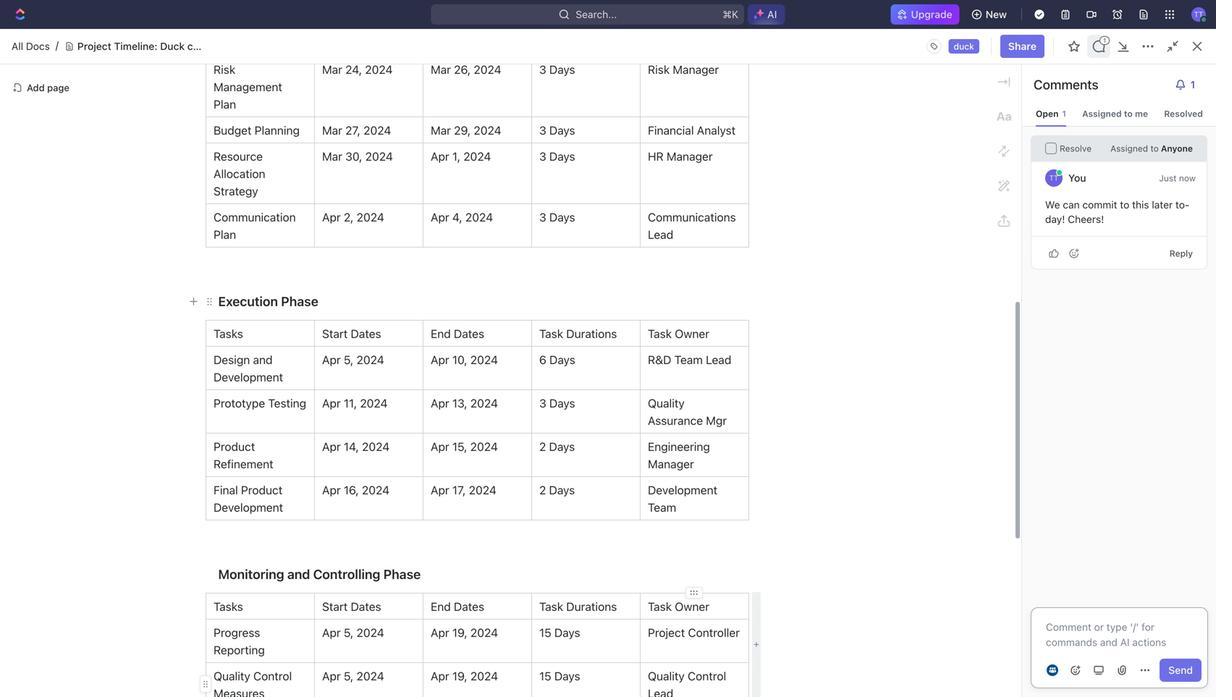 Task type: describe. For each thing, give the bounding box(es) containing it.
11,
[[344, 396, 357, 410]]

comments
[[1034, 77, 1099, 92]]

to right later
[[1176, 199, 1190, 211]]

apr 16, 2024
[[322, 483, 390, 497]]

19, for quality control measures
[[452, 669, 467, 683]]

17,
[[452, 483, 466, 497]]

13,
[[452, 396, 467, 410]]

15 for quality
[[539, 669, 551, 683]]

upgrade
[[911, 8, 952, 20]]

to left me
[[1124, 109, 1133, 119]]

and for monitoring and controlling phase
[[287, 566, 310, 582]]

assigned to anyone
[[1111, 143, 1193, 153]]

page
[[47, 82, 69, 93]]

development for apr 10, 2024
[[214, 370, 283, 384]]

apr 13, 2024
[[431, 396, 498, 410]]

start dates for 5,
[[322, 600, 381, 613]]

days for quality control lead
[[554, 669, 580, 683]]

5, for 5,
[[344, 626, 354, 640]]

development team
[[648, 483, 720, 514]]

end for apr 19, 2024
[[431, 600, 451, 613]]

control for quality control measures
[[253, 669, 292, 683]]

start dates for 11,
[[322, 327, 381, 341]]

1 button
[[1169, 73, 1205, 96]]

3 days for mar 29, 2024
[[539, 123, 575, 137]]

3 apr 5, 2024 from the top
[[322, 669, 384, 683]]

reporting
[[214, 643, 265, 657]]

design and development
[[214, 353, 283, 384]]

clickup.
[[569, 96, 609, 108]]

tt inside dropdown button
[[1194, 10, 1203, 18]]

communication
[[214, 210, 296, 224]]

0 vertical spatial phase
[[281, 294, 318, 309]]

share
[[1008, 40, 1037, 52]]

now
[[1179, 173, 1196, 183]]

quality for quality assurance mgr
[[648, 396, 685, 410]]

measures
[[214, 687, 265, 697]]

management
[[214, 80, 282, 94]]

to left this
[[1120, 199, 1129, 211]]

2 days for apr 17, 2024
[[539, 483, 575, 497]]

to inside button
[[55, 62, 65, 73]]

apr 2, 2024
[[322, 210, 384, 224]]

15 days for quality
[[539, 669, 580, 683]]

reply button
[[1164, 244, 1199, 262]]

task durations for 6 days
[[539, 327, 617, 341]]

final
[[214, 483, 238, 497]]

15,
[[452, 440, 467, 454]]

search...
[[576, 8, 617, 20]]

we can commit to this later to day! cheers!
[[1045, 199, 1190, 225]]

Resolve checkbox
[[1045, 143, 1057, 154]]

hr manager
[[648, 149, 713, 163]]

to left anyone
[[1151, 143, 1159, 153]]

milestone
[[443, 218, 489, 230]]

27,
[[345, 123, 360, 137]]

back to workspace
[[30, 62, 120, 73]]

name
[[420, 143, 444, 153]]

24,
[[345, 63, 362, 76]]

project
[[648, 626, 685, 640]]

ai
[[767, 8, 777, 20]]

day!
[[1045, 199, 1190, 225]]

3 days for mar 26, 2024
[[539, 63, 575, 76]]

apr 5, 2024 for 5,
[[322, 626, 384, 640]]

task durations for 15 days
[[539, 600, 617, 613]]

days for quality assurance mgr
[[549, 396, 575, 410]]

1 horizontal spatial for
[[500, 96, 513, 108]]

mar 26, 2024
[[431, 63, 501, 76]]

like
[[485, 111, 501, 123]]

tasks right of
[[757, 96, 783, 108]]

2 days for apr 15, 2024
[[539, 440, 575, 454]]

design
[[214, 353, 250, 367]]

start for 5,
[[322, 600, 348, 613]]

1 inside "dropdown button"
[[1191, 79, 1195, 90]]

lead for control
[[648, 687, 673, 697]]

days for risk manager
[[549, 63, 575, 76]]

4,
[[452, 210, 462, 224]]

controller
[[688, 626, 740, 640]]

just now
[[1159, 173, 1196, 183]]

cheers!
[[1068, 213, 1104, 225]]

15 for project
[[539, 626, 551, 640]]

days for r&d team lead
[[549, 353, 575, 367]]

communication plan
[[214, 210, 299, 241]]

10,
[[452, 353, 467, 367]]

customers,
[[534, 111, 588, 123]]

analyst
[[697, 123, 736, 137]]

risk for risk management plan
[[214, 63, 235, 76]]

open 1
[[1036, 109, 1066, 119]]

add
[[27, 82, 45, 93]]

anything
[[516, 96, 556, 108]]

product refinement
[[214, 440, 273, 471]]

assigned to me
[[1082, 109, 1148, 119]]

used
[[474, 96, 497, 108]]

execution phase
[[218, 294, 318, 309]]

task types tasks can be used for anything in clickup. customize names and icons of tasks to use them for things like epics, customers, people, invoices, 1on1s.
[[411, 69, 815, 123]]

product inside the product refinement
[[214, 440, 255, 454]]

risk manager
[[648, 63, 719, 76]]

resource
[[214, 149, 263, 163]]

product inside final product development
[[241, 483, 283, 497]]

duck button
[[923, 35, 982, 58]]

apr 19, 2024 for project controller
[[431, 626, 498, 640]]

send
[[1168, 664, 1193, 676]]

risk for risk manager
[[648, 63, 670, 76]]

anyone
[[1161, 143, 1193, 153]]

we
[[1045, 199, 1060, 211]]

just
[[1159, 173, 1177, 183]]

mgr
[[706, 414, 727, 427]]

all docs link
[[12, 40, 50, 52]]

end dates for 10,
[[431, 327, 484, 341]]

final product development
[[214, 483, 286, 514]]

days for engineering manager
[[549, 440, 575, 454]]

mar for mar 30, 2024
[[322, 149, 342, 163]]

icons
[[717, 96, 742, 108]]

budget planning
[[214, 123, 300, 137]]

people,
[[591, 111, 625, 123]]

task inside task types tasks can be used for anything in clickup. customize names and icons of tasks to use them for things like epics, customers, people, invoices, 1on1s.
[[411, 69, 447, 90]]

invoices,
[[628, 111, 669, 123]]

26,
[[454, 63, 471, 76]]

days for communications lead
[[549, 210, 575, 224]]

testing
[[268, 396, 306, 410]]

tasks up them
[[411, 96, 438, 108]]

control for quality control lead
[[688, 669, 726, 683]]



Task type: vqa. For each thing, say whether or not it's contained in the screenshot.


Task type: locate. For each thing, give the bounding box(es) containing it.
mar for mar 24, 2024
[[322, 63, 342, 76]]

and inside task types tasks can be used for anything in clickup. customize names and icons of tasks to use them for things like epics, customers, people, invoices, 1on1s.
[[697, 96, 715, 108]]

1 2 days from the top
[[539, 440, 575, 454]]

2 horizontal spatial 1
[[1191, 79, 1195, 90]]

0 horizontal spatial tt
[[1049, 174, 1059, 182]]

2 vertical spatial lead
[[648, 687, 673, 697]]

2 15 days from the top
[[539, 669, 580, 683]]

and
[[697, 96, 715, 108], [253, 353, 273, 367], [287, 566, 310, 582]]

phase right the execution
[[281, 294, 318, 309]]

19,
[[452, 626, 467, 640], [452, 669, 467, 683]]

0 vertical spatial end
[[431, 327, 451, 341]]

types
[[451, 69, 498, 90]]

plan inside risk management plan
[[214, 97, 236, 111]]

engineering manager
[[648, 440, 713, 471]]

task owner
[[648, 327, 709, 341], [648, 600, 709, 613]]

manager for risk manager
[[673, 63, 719, 76]]

mar 29, 2024
[[431, 123, 501, 137]]

can left be
[[440, 96, 457, 108]]

6
[[539, 353, 546, 367]]

mar left the 30,
[[322, 149, 342, 163]]

1 15 days from the top
[[539, 626, 580, 640]]

3 for mar 26, 2024
[[539, 63, 546, 76]]

new button
[[965, 3, 1016, 26]]

me
[[1135, 109, 1148, 119]]

plan down communication
[[214, 228, 236, 241]]

quality inside quality assurance mgr
[[648, 396, 685, 410]]

manager inside engineering manager
[[648, 457, 694, 471]]

plan
[[214, 97, 236, 111], [214, 228, 236, 241]]

communications
[[648, 210, 736, 224]]

team
[[674, 353, 703, 367], [648, 501, 676, 514]]

0 vertical spatial end dates
[[431, 327, 484, 341]]

0 horizontal spatial 1
[[1062, 109, 1066, 118]]

reply
[[1170, 248, 1193, 258]]

planning
[[255, 123, 300, 137]]

and right design
[[253, 353, 273, 367]]

0 horizontal spatial and
[[253, 353, 273, 367]]

monitoring and controlling phase
[[218, 566, 421, 582]]

1 vertical spatial phase
[[383, 566, 421, 582]]

assigned for assigned to me
[[1082, 109, 1122, 119]]

start dates up 11, at the bottom left of the page
[[322, 327, 381, 341]]

1 control from the left
[[253, 669, 292, 683]]

tt left you
[[1049, 174, 1059, 182]]

apr 14, 2024
[[322, 440, 390, 454]]

tt
[[1194, 10, 1203, 18], [1049, 174, 1059, 182]]

4 3 days from the top
[[539, 210, 575, 224]]

0 vertical spatial manager
[[673, 63, 719, 76]]

manager for hr manager
[[667, 149, 713, 163]]

for right them
[[438, 111, 451, 123]]

2,
[[344, 210, 354, 224]]

0 vertical spatial plan
[[214, 97, 236, 111]]

dates
[[351, 327, 381, 341], [454, 327, 484, 341], [351, 600, 381, 613], [454, 600, 484, 613]]

0 vertical spatial start
[[322, 327, 348, 341]]

0 vertical spatial can
[[440, 96, 457, 108]]

mar up name
[[431, 123, 451, 137]]

open
[[1036, 109, 1059, 119]]

1 horizontal spatial 1
[[1103, 37, 1106, 44]]

1 task owner from the top
[[648, 327, 709, 341]]

1 horizontal spatial can
[[1063, 199, 1080, 211]]

and for design and development
[[253, 353, 273, 367]]

mar 30, 2024
[[322, 149, 393, 163]]

apr 1, 2024
[[431, 149, 491, 163]]

1 3 days from the top
[[539, 63, 575, 76]]

1 horizontal spatial risk
[[648, 63, 670, 76]]

1 start dates from the top
[[322, 327, 381, 341]]

15 days
[[539, 626, 580, 640], [539, 669, 580, 683]]

mar
[[322, 63, 342, 76], [431, 63, 451, 76], [322, 123, 342, 137], [431, 123, 451, 137], [322, 149, 342, 163]]

owner up project controller
[[675, 600, 709, 613]]

assigned down me
[[1111, 143, 1148, 153]]

manager down financial analyst
[[667, 149, 713, 163]]

3 days for apr 1, 2024
[[539, 149, 575, 163]]

3 3 days from the top
[[539, 149, 575, 163]]

product down refinement
[[241, 483, 283, 497]]

0 vertical spatial 1
[[1103, 37, 1106, 44]]

tt button
[[1187, 3, 1210, 26]]

product
[[214, 440, 255, 454], [241, 483, 283, 497]]

1 vertical spatial can
[[1063, 199, 1080, 211]]

1 task durations from the top
[[539, 327, 617, 341]]

3 for apr 1, 2024
[[539, 149, 546, 163]]

days for financial analyst
[[549, 123, 575, 137]]

manager up names at the top right of page
[[673, 63, 719, 76]]

team for r&d
[[674, 353, 703, 367]]

end for apr 10, 2024
[[431, 327, 451, 341]]

for
[[500, 96, 513, 108], [438, 111, 451, 123]]

1 risk from the left
[[214, 63, 235, 76]]

0 vertical spatial and
[[697, 96, 715, 108]]

engineering
[[648, 440, 710, 454]]

29,
[[454, 123, 471, 137]]

team right r&d
[[674, 353, 703, 367]]

0 vertical spatial apr 19, 2024
[[431, 626, 498, 640]]

1on1s.
[[672, 111, 701, 123]]

r&d team lead
[[648, 353, 731, 367]]

quality for quality control measures
[[214, 669, 250, 683]]

mar left 26,
[[431, 63, 451, 76]]

end dates for 19,
[[431, 600, 484, 613]]

progress reporting
[[214, 626, 265, 657]]

1 vertical spatial start
[[322, 600, 348, 613]]

risk up the management
[[214, 63, 235, 76]]

task owner for project
[[648, 600, 709, 613]]

add page
[[27, 82, 69, 93]]

durations for 6 days
[[566, 327, 617, 341]]

2 apr 19, 2024 from the top
[[431, 669, 498, 683]]

2 vertical spatial manager
[[648, 457, 694, 471]]

14,
[[344, 440, 359, 454]]

start dates
[[322, 327, 381, 341], [322, 600, 381, 613]]

lead inside communications lead
[[648, 228, 673, 241]]

customize
[[611, 96, 661, 108]]

mar for mar 27, 2024
[[322, 123, 342, 137]]

use
[[798, 96, 815, 108]]

resource allocation strategy
[[214, 149, 268, 198]]

quality for quality control lead
[[648, 669, 685, 683]]

0 vertical spatial team
[[674, 353, 703, 367]]

workspace
[[68, 62, 120, 73]]

1 vertical spatial durations
[[566, 600, 617, 613]]

tasks up progress
[[214, 600, 243, 613]]

assigned left me
[[1082, 109, 1122, 119]]

control up measures
[[253, 669, 292, 683]]

this
[[1132, 199, 1149, 211]]

1 horizontal spatial tt
[[1194, 10, 1203, 18]]

to
[[55, 62, 65, 73], [786, 96, 796, 108], [1124, 109, 1133, 119], [1151, 143, 1159, 153], [1120, 199, 1129, 211], [1176, 199, 1190, 211]]

lead
[[648, 228, 673, 241], [706, 353, 731, 367], [648, 687, 673, 697]]

2 task durations from the top
[[539, 600, 617, 613]]

be
[[460, 96, 472, 108]]

0 vertical spatial 19,
[[452, 626, 467, 640]]

1 vertical spatial 15 days
[[539, 669, 580, 683]]

in
[[559, 96, 567, 108]]

2 risk from the left
[[648, 63, 670, 76]]

3 5, from the top
[[344, 669, 354, 683]]

financial analyst
[[648, 123, 736, 137]]

control down controller
[[688, 669, 726, 683]]

1 vertical spatial for
[[438, 111, 451, 123]]

product up refinement
[[214, 440, 255, 454]]

2 horizontal spatial and
[[697, 96, 715, 108]]

2 19, from the top
[[452, 669, 467, 683]]

0 vertical spatial start dates
[[322, 327, 381, 341]]

0 vertical spatial for
[[500, 96, 513, 108]]

apr 11, 2024
[[322, 396, 388, 410]]

days for development team
[[549, 483, 575, 497]]

2 2 from the top
[[539, 483, 546, 497]]

manager
[[673, 63, 719, 76], [667, 149, 713, 163], [648, 457, 694, 471]]

1 vertical spatial and
[[253, 353, 273, 367]]

2 15 from the top
[[539, 669, 551, 683]]

0 vertical spatial 2 days
[[539, 440, 575, 454]]

apr 19, 2024 for quality control lead
[[431, 669, 498, 683]]

mar for mar 29, 2024
[[431, 123, 451, 137]]

0 vertical spatial durations
[[566, 327, 617, 341]]

1 horizontal spatial control
[[688, 669, 726, 683]]

lead down project
[[648, 687, 673, 697]]

3
[[539, 63, 546, 76], [539, 123, 546, 137], [539, 149, 546, 163], [539, 210, 546, 224], [539, 396, 546, 410]]

1 15 from the top
[[539, 626, 551, 640]]

4 3 from the top
[[539, 210, 546, 224]]

quality up measures
[[214, 669, 250, 683]]

team inside development team
[[648, 501, 676, 514]]

to inside task types tasks can be used for anything in clickup. customize names and icons of tasks to use them for things like epics, customers, people, invoices, 1on1s.
[[786, 96, 796, 108]]

3 days for apr 4, 2024
[[539, 210, 575, 224]]

3 for apr 4, 2024
[[539, 210, 546, 224]]

0 vertical spatial task owner
[[648, 327, 709, 341]]

task owner for r&d
[[648, 327, 709, 341]]

2 2 days from the top
[[539, 483, 575, 497]]

progress
[[214, 626, 260, 640]]

control
[[253, 669, 292, 683], [688, 669, 726, 683]]

2 apr 5, 2024 from the top
[[322, 626, 384, 640]]

5, for 11,
[[344, 353, 354, 367]]

start down controlling
[[322, 600, 348, 613]]

later
[[1152, 199, 1173, 211]]

1 end dates from the top
[[431, 327, 484, 341]]

can
[[440, 96, 457, 108], [1063, 199, 1080, 211]]

development inside final product development
[[214, 501, 283, 514]]

1 vertical spatial 19,
[[452, 669, 467, 683]]

1 durations from the top
[[566, 327, 617, 341]]

tt up the 1 "dropdown button"
[[1194, 10, 1203, 18]]

5 3 days from the top
[[539, 396, 575, 410]]

control inside quality control measures
[[253, 669, 292, 683]]

development down final
[[214, 501, 283, 514]]

lead down communications
[[648, 228, 673, 241]]

0 horizontal spatial control
[[253, 669, 292, 683]]

1 3 from the top
[[539, 63, 546, 76]]

to right back
[[55, 62, 65, 73]]

2 start from the top
[[322, 600, 348, 613]]

lead inside quality control lead
[[648, 687, 673, 697]]

16,
[[344, 483, 359, 497]]

0 vertical spatial development
[[214, 370, 283, 384]]

can inside we can commit to this later to day! cheers!
[[1063, 199, 1080, 211]]

mar left 27,
[[322, 123, 342, 137]]

2 5, from the top
[[344, 626, 354, 640]]

task
[[411, 69, 447, 90], [539, 327, 563, 341], [648, 327, 672, 341], [539, 600, 563, 613], [648, 600, 672, 613]]

development for apr 17, 2024
[[214, 501, 283, 514]]

1 vertical spatial 5,
[[344, 626, 354, 640]]

execution
[[218, 294, 278, 309]]

3 for apr 13, 2024
[[539, 396, 546, 410]]

tasks up design
[[214, 327, 243, 341]]

1,
[[452, 149, 460, 163]]

1 horizontal spatial phase
[[383, 566, 421, 582]]

quality inside quality control lead
[[648, 669, 685, 683]]

1 vertical spatial 15
[[539, 669, 551, 683]]

1 5, from the top
[[344, 353, 354, 367]]

1 vertical spatial team
[[648, 501, 676, 514]]

2 3 from the top
[[539, 123, 546, 137]]

ai button
[[748, 4, 785, 25]]

2 task owner from the top
[[648, 600, 709, 613]]

all
[[12, 40, 23, 52]]

things
[[453, 111, 482, 123]]

can right we at the top of page
[[1063, 199, 1080, 211]]

mar left "24,"
[[322, 63, 342, 76]]

development down design
[[214, 370, 283, 384]]

apr 10, 2024
[[431, 353, 498, 367]]

hr
[[648, 149, 664, 163]]

0 horizontal spatial can
[[440, 96, 457, 108]]

control inside quality control lead
[[688, 669, 726, 683]]

0 vertical spatial task durations
[[539, 327, 617, 341]]

1 vertical spatial plan
[[214, 228, 236, 241]]

1 2 from the top
[[539, 440, 546, 454]]

apr 5, 2024
[[322, 353, 384, 367], [322, 626, 384, 640], [322, 669, 384, 683]]

2 durations from the top
[[566, 600, 617, 613]]

1 vertical spatial 1
[[1191, 79, 1195, 90]]

2 vertical spatial and
[[287, 566, 310, 582]]

0 vertical spatial apr 5, 2024
[[322, 353, 384, 367]]

and right monitoring
[[287, 566, 310, 582]]

owner for controller
[[675, 600, 709, 613]]

2 plan from the top
[[214, 228, 236, 241]]

1 vertical spatial 2 days
[[539, 483, 575, 497]]

apr 15, 2024
[[431, 440, 498, 454]]

quality down project
[[648, 669, 685, 683]]

⌘k
[[723, 8, 738, 20]]

durations for 15 days
[[566, 600, 617, 613]]

quality
[[648, 396, 685, 410], [214, 669, 250, 683], [648, 669, 685, 683]]

days for project controller
[[554, 626, 580, 640]]

for up epics,
[[500, 96, 513, 108]]

2 for apr 17, 2024
[[539, 483, 546, 497]]

1 apr 5, 2024 from the top
[[322, 353, 384, 367]]

lead right r&d
[[706, 353, 731, 367]]

and inside design and development
[[253, 353, 273, 367]]

risk up names at the top right of page
[[648, 63, 670, 76]]

team for development
[[648, 501, 676, 514]]

0 horizontal spatial for
[[438, 111, 451, 123]]

monitoring
[[218, 566, 284, 582]]

2 3 days from the top
[[539, 123, 575, 137]]

days for hr manager
[[549, 149, 575, 163]]

2 vertical spatial 5,
[[344, 669, 354, 683]]

1 start from the top
[[322, 327, 348, 341]]

task owner up "r&d team lead"
[[648, 327, 709, 341]]

1 19, from the top
[[452, 626, 467, 640]]

1 vertical spatial 2
[[539, 483, 546, 497]]

start up 11, at the bottom left of the page
[[322, 327, 348, 341]]

2 for apr 15, 2024
[[539, 440, 546, 454]]

start dates down controlling
[[322, 600, 381, 613]]

team down engineering manager
[[648, 501, 676, 514]]

0 vertical spatial 2
[[539, 440, 546, 454]]

30,
[[345, 149, 362, 163]]

send button
[[1160, 659, 1202, 682]]

2 vertical spatial 1
[[1062, 109, 1066, 118]]

prototype
[[214, 396, 265, 410]]

apr 17, 2024
[[431, 483, 497, 497]]

1 apr 19, 2024 from the top
[[431, 626, 498, 640]]

start for 11,
[[322, 327, 348, 341]]

1 vertical spatial end
[[431, 600, 451, 613]]

risk inside risk management plan
[[214, 63, 235, 76]]

0 vertical spatial 15 days
[[539, 626, 580, 640]]

owner for team
[[675, 327, 709, 341]]

3 3 from the top
[[539, 149, 546, 163]]

manager down the engineering
[[648, 457, 694, 471]]

0 horizontal spatial phase
[[281, 294, 318, 309]]

1 vertical spatial start dates
[[322, 600, 381, 613]]

development inside development team
[[648, 483, 717, 497]]

2 vertical spatial development
[[214, 501, 283, 514]]

3 days for apr 13, 2024
[[539, 396, 575, 410]]

development down engineering manager
[[648, 483, 717, 497]]

1 vertical spatial apr 5, 2024
[[322, 626, 384, 640]]

mar for mar 26, 2024
[[431, 63, 451, 76]]

0 vertical spatial product
[[214, 440, 255, 454]]

you
[[1068, 172, 1086, 184]]

0 vertical spatial assigned
[[1082, 109, 1122, 119]]

days
[[549, 63, 575, 76], [549, 123, 575, 137], [549, 149, 575, 163], [549, 210, 575, 224], [549, 353, 575, 367], [549, 396, 575, 410], [549, 440, 575, 454], [549, 483, 575, 497], [554, 626, 580, 640], [554, 669, 580, 683]]

epics,
[[503, 111, 532, 123]]

1 vertical spatial product
[[241, 483, 283, 497]]

1 vertical spatial end dates
[[431, 600, 484, 613]]

apr
[[431, 149, 449, 163], [322, 210, 341, 224], [431, 210, 449, 224], [322, 353, 341, 367], [431, 353, 449, 367], [322, 396, 341, 410], [431, 396, 449, 410], [322, 440, 341, 454], [431, 440, 449, 454], [322, 483, 341, 497], [431, 483, 449, 497], [322, 626, 341, 640], [431, 626, 449, 640], [322, 669, 341, 683], [431, 669, 449, 683]]

apr 4, 2024
[[431, 210, 493, 224]]

1 vertical spatial assigned
[[1111, 143, 1148, 153]]

them
[[411, 111, 435, 123]]

0 vertical spatial 5,
[[344, 353, 354, 367]]

owner up "r&d team lead"
[[675, 327, 709, 341]]

1 vertical spatial apr 19, 2024
[[431, 669, 498, 683]]

1 plan from the top
[[214, 97, 236, 111]]

plan up budget in the left top of the page
[[214, 97, 236, 111]]

1 vertical spatial task durations
[[539, 600, 617, 613]]

0 vertical spatial lead
[[648, 228, 673, 241]]

manager for engineering manager
[[648, 457, 694, 471]]

19, for progress reporting
[[452, 626, 467, 640]]

2 end from the top
[[431, 600, 451, 613]]

phase right controlling
[[383, 566, 421, 582]]

2 end dates from the top
[[431, 600, 484, 613]]

quality up assurance in the right bottom of the page
[[648, 396, 685, 410]]

1 vertical spatial development
[[648, 483, 717, 497]]

1 end from the top
[[431, 327, 451, 341]]

commit
[[1082, 199, 1117, 211]]

and left the icons
[[697, 96, 715, 108]]

to left use
[[786, 96, 796, 108]]

can inside task types tasks can be used for anything in clickup. customize names and icons of tasks to use them for things like epics, customers, people, invoices, 1on1s.
[[440, 96, 457, 108]]

lead for team
[[706, 353, 731, 367]]

0 horizontal spatial risk
[[214, 63, 235, 76]]

2 start dates from the top
[[322, 600, 381, 613]]

plan inside communication plan
[[214, 228, 236, 241]]

1 inside open 1
[[1062, 109, 1066, 118]]

1 horizontal spatial and
[[287, 566, 310, 582]]

1 vertical spatial task owner
[[648, 600, 709, 613]]

risk
[[214, 63, 235, 76], [648, 63, 670, 76]]

task owner up project
[[648, 600, 709, 613]]

2 control from the left
[[688, 669, 726, 683]]

back
[[30, 62, 53, 73]]

0 vertical spatial owner
[[675, 327, 709, 341]]

all docs
[[12, 40, 50, 52]]

1 vertical spatial tt
[[1049, 174, 1059, 182]]

1 vertical spatial owner
[[675, 600, 709, 613]]

1 vertical spatial lead
[[706, 353, 731, 367]]

0 vertical spatial 15
[[539, 626, 551, 640]]

15 days for project
[[539, 626, 580, 640]]

1 vertical spatial manager
[[667, 149, 713, 163]]

assigned for assigned to anyone
[[1111, 143, 1148, 153]]

3 for mar 29, 2024
[[539, 123, 546, 137]]

controlling
[[313, 566, 380, 582]]

2 owner from the top
[[675, 600, 709, 613]]

apr 5, 2024 for 11,
[[322, 353, 384, 367]]

1 owner from the top
[[675, 327, 709, 341]]

2 vertical spatial apr 5, 2024
[[322, 669, 384, 683]]

5 3 from the top
[[539, 396, 546, 410]]

resolved
[[1164, 109, 1203, 119]]

quality inside quality control measures
[[214, 669, 250, 683]]

0 vertical spatial tt
[[1194, 10, 1203, 18]]



